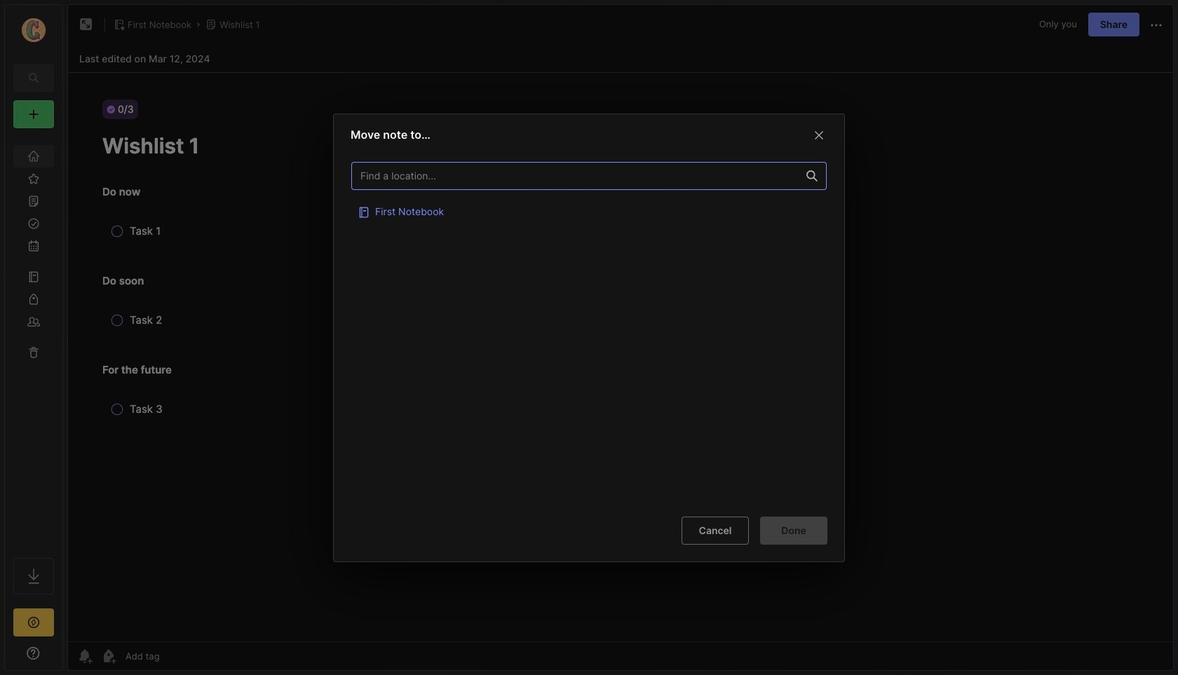 Task type: vqa. For each thing, say whether or not it's contained in the screenshot.
"Add a reminder" image
yes



Task type: describe. For each thing, give the bounding box(es) containing it.
Find a location… text field
[[352, 164, 798, 187]]

note window element
[[67, 4, 1174, 671]]

tree inside 'main' element
[[5, 137, 62, 546]]

edit search image
[[25, 69, 42, 86]]

main element
[[0, 0, 67, 675]]

add tag image
[[100, 648, 117, 665]]

upgrade image
[[25, 614, 42, 631]]

home image
[[27, 149, 41, 163]]

Find a location field
[[344, 154, 834, 505]]



Task type: locate. For each thing, give the bounding box(es) containing it.
add a reminder image
[[76, 648, 93, 665]]

Note Editor text field
[[68, 72, 1173, 642]]

cell
[[351, 196, 827, 224]]

expand note image
[[78, 16, 95, 33]]

cell inside find a location field
[[351, 196, 827, 224]]

close image
[[811, 126, 827, 143]]

tree
[[5, 137, 62, 546]]



